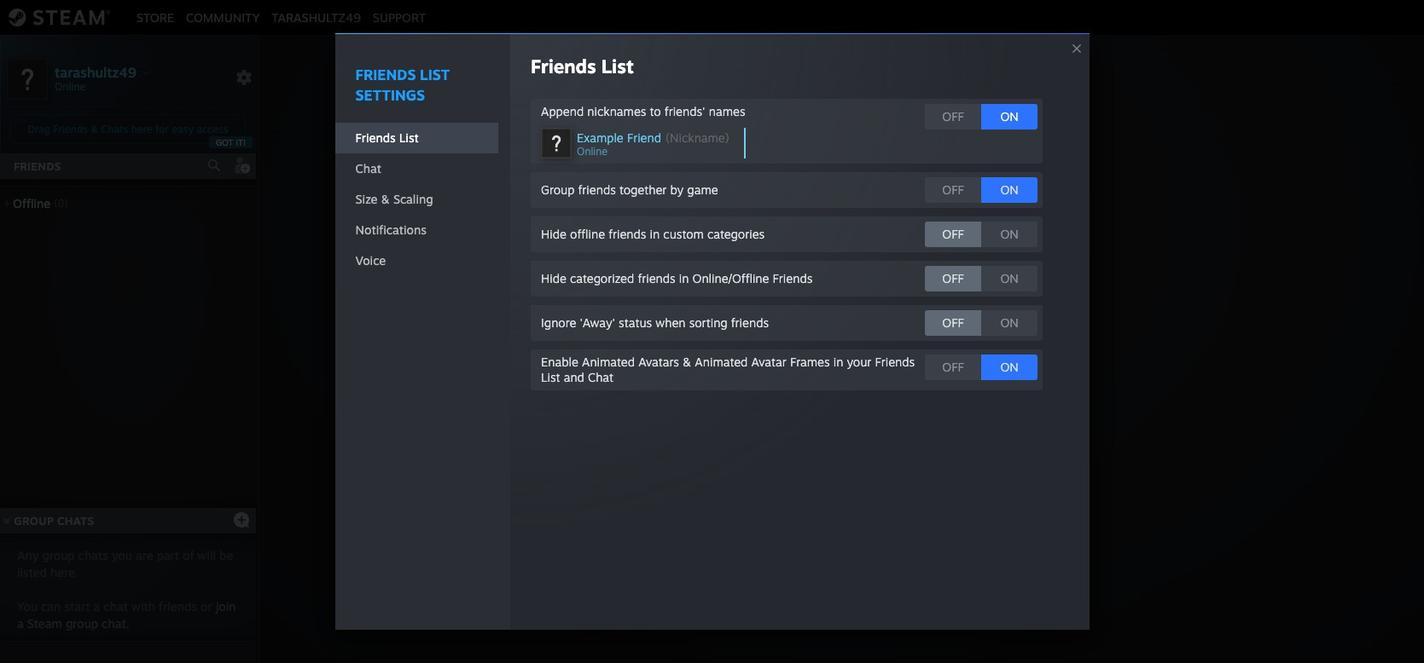 Task type: describe. For each thing, give the bounding box(es) containing it.
support
[[373, 10, 426, 24]]

community link
[[180, 10, 266, 24]]

0 horizontal spatial friends list
[[355, 130, 419, 145]]

create a group chat image
[[233, 512, 250, 529]]

friends up append
[[531, 55, 596, 78]]

in inside enable animated avatars & animated avatar frames in your friends list and chat
[[834, 355, 843, 369]]

start
[[64, 600, 90, 614]]

add a friend image
[[232, 156, 251, 175]]

friends'
[[665, 104, 705, 119]]

hide for hide offline friends in custom categories
[[541, 227, 567, 241]]

of
[[183, 549, 194, 563]]

0 vertical spatial chats
[[101, 123, 128, 136]]

'away'
[[580, 316, 615, 330]]

will
[[197, 549, 216, 563]]

with
[[131, 600, 155, 614]]

on for friends
[[1001, 271, 1019, 286]]

friends down online
[[578, 183, 616, 197]]

hide for hide categorized friends in online/offline friends
[[541, 271, 567, 286]]

group inside the any group chats you are part of will be listed here.
[[42, 549, 75, 563]]

collapse chats list image
[[0, 518, 20, 525]]

1 horizontal spatial or
[[815, 358, 829, 376]]

2 animated from the left
[[695, 355, 748, 369]]

friends up ignore 'away' status when sorting friends
[[638, 271, 676, 286]]

0 horizontal spatial chat
[[355, 161, 381, 176]]

2 off from the top
[[943, 183, 964, 197]]

friends right offline
[[609, 227, 646, 241]]

be
[[219, 549, 233, 563]]

)
[[725, 130, 730, 145]]

2 on from the top
[[1001, 183, 1019, 197]]

frames
[[790, 355, 830, 369]]

1 vertical spatial chats
[[57, 515, 94, 528]]

group inside join a steam group chat.
[[66, 617, 98, 632]]

names
[[709, 104, 746, 119]]

join a steam group chat.
[[17, 600, 236, 632]]

friends list settings
[[355, 66, 450, 104]]

in for custom
[[650, 227, 660, 241]]

store
[[137, 10, 174, 24]]

any group chats you are part of will be listed here.
[[17, 549, 233, 580]]

1 horizontal spatial friend
[[772, 358, 812, 376]]

chat.
[[102, 617, 129, 632]]

0 vertical spatial to
[[650, 104, 661, 119]]

& inside enable animated avatars & animated avatar frames in your friends list and chat
[[683, 355, 692, 369]]

easy
[[172, 123, 194, 136]]

any
[[17, 549, 39, 563]]

1 animated from the left
[[582, 355, 635, 369]]

online
[[577, 145, 608, 158]]

sorting
[[689, 316, 728, 330]]

0 vertical spatial &
[[91, 123, 98, 136]]

1 horizontal spatial tarashultz49
[[272, 10, 361, 24]]

group for group friends together by game
[[541, 183, 575, 197]]

a for friend
[[760, 358, 768, 376]]

game
[[687, 183, 718, 197]]

size & scaling
[[355, 192, 433, 206]]

a for steam
[[17, 617, 24, 632]]

friends down drag
[[14, 160, 61, 173]]

list inside friends list settings
[[420, 66, 450, 84]]

friends right drag
[[53, 123, 88, 136]]

(
[[666, 130, 670, 145]]

you can start a chat with friends or
[[17, 600, 216, 614]]

list inside enable animated avatars & animated avatar frames in your friends list and chat
[[541, 370, 560, 385]]

append
[[541, 104, 584, 119]]

settings
[[355, 86, 425, 104]]

1 horizontal spatial to
[[909, 358, 922, 376]]

off for categories
[[943, 227, 964, 241]]

you
[[17, 600, 38, 614]]

your
[[847, 355, 872, 369]]

chat inside enable animated avatars & animated avatar frames in your friends list and chat
[[588, 370, 614, 385]]

enable
[[541, 355, 579, 369]]

avatar
[[751, 355, 787, 369]]

community
[[186, 10, 260, 24]]

ignore
[[541, 316, 576, 330]]

categorized
[[570, 271, 634, 286]]

support link
[[367, 10, 432, 24]]



Task type: locate. For each thing, give the bounding box(es) containing it.
2 hide from the top
[[541, 271, 567, 286]]

join a steam group chat. link
[[17, 600, 236, 632]]

list up settings
[[420, 66, 450, 84]]

on
[[1001, 109, 1019, 124], [1001, 183, 1019, 197], [1001, 227, 1019, 241], [1001, 271, 1019, 286], [1001, 316, 1019, 330], [1001, 360, 1019, 375]]

status
[[619, 316, 652, 330]]

0 horizontal spatial friend
[[627, 130, 661, 145]]

avatars
[[638, 355, 679, 369]]

friends
[[578, 183, 616, 197], [609, 227, 646, 241], [638, 271, 676, 286], [731, 316, 769, 330], [159, 600, 197, 614]]

1 vertical spatial tarashultz49
[[55, 64, 137, 81]]

a inside join a steam group chat.
[[17, 617, 24, 632]]

online/offline
[[693, 271, 769, 286]]

4 off from the top
[[943, 271, 964, 286]]

nicknames
[[587, 104, 646, 119]]

0 horizontal spatial group
[[14, 515, 54, 528]]

append nicknames to friends' names
[[541, 104, 746, 119]]

1 horizontal spatial in
[[679, 271, 689, 286]]

notifications
[[355, 223, 427, 237]]

hide up 'ignore'
[[541, 271, 567, 286]]

group for group chats
[[14, 515, 54, 528]]

start!
[[926, 358, 959, 376]]

on for categories
[[1001, 227, 1019, 241]]

4 on from the top
[[1001, 271, 1019, 286]]

group down 'start'
[[66, 617, 98, 632]]

offline
[[13, 196, 51, 211]]

& left here
[[91, 123, 98, 136]]

chats left here
[[101, 123, 128, 136]]

0 horizontal spatial or
[[201, 600, 212, 614]]

when
[[656, 316, 686, 330]]

access
[[197, 123, 228, 136]]

chat
[[104, 600, 128, 614]]

a left chat
[[94, 600, 100, 614]]

friends list up append
[[531, 55, 634, 78]]

group
[[42, 549, 75, 563], [66, 617, 98, 632]]

1 vertical spatial in
[[679, 271, 689, 286]]

chat right "your"
[[875, 358, 905, 376]]

click a friend or group chat to start!
[[726, 358, 959, 376]]

you
[[112, 549, 132, 563]]

friends list
[[531, 55, 634, 78], [355, 130, 419, 145]]

0 horizontal spatial &
[[91, 123, 98, 136]]

example
[[577, 130, 624, 145]]

1 horizontal spatial group
[[541, 183, 575, 197]]

0 horizontal spatial a
[[17, 617, 24, 632]]

list down settings
[[399, 130, 419, 145]]

off
[[943, 109, 964, 124], [943, 183, 964, 197], [943, 227, 964, 241], [943, 271, 964, 286], [943, 316, 964, 330], [943, 360, 964, 375]]

search my friends list image
[[207, 158, 222, 173]]

drag friends & chats here for easy access
[[28, 123, 228, 136]]

0 horizontal spatial to
[[650, 104, 661, 119]]

2 vertical spatial group
[[14, 515, 54, 528]]

5 off from the top
[[943, 316, 964, 330]]

2 horizontal spatial &
[[683, 355, 692, 369]]

to left start!
[[909, 358, 922, 376]]

in for online/offline
[[679, 271, 689, 286]]

group right frames
[[833, 358, 871, 376]]

steam
[[27, 617, 62, 632]]

1 vertical spatial friend
[[772, 358, 812, 376]]

1 off from the top
[[943, 109, 964, 124]]

scaling
[[393, 192, 433, 206]]

group friends together by game
[[541, 183, 718, 197]]

2 horizontal spatial in
[[834, 355, 843, 369]]

chats
[[78, 549, 108, 563]]

friends inside enable animated avatars & animated avatar frames in your friends list and chat
[[875, 355, 915, 369]]

group
[[541, 183, 575, 197], [833, 358, 871, 376], [14, 515, 54, 528]]

3 off from the top
[[943, 227, 964, 241]]

enable animated avatars & animated avatar frames in your friends list and chat
[[541, 355, 915, 385]]

1 vertical spatial group
[[66, 617, 98, 632]]

friend left (
[[627, 130, 661, 145]]

friends right "your"
[[875, 355, 915, 369]]

0 vertical spatial friend
[[627, 130, 661, 145]]

friend
[[627, 130, 661, 145], [772, 358, 812, 376]]

tarashultz49 link
[[266, 10, 367, 24]]

0 vertical spatial in
[[650, 227, 660, 241]]

friends up settings
[[355, 66, 416, 84]]

1 on from the top
[[1001, 109, 1019, 124]]

on for friends
[[1001, 316, 1019, 330]]

1 horizontal spatial animated
[[695, 355, 748, 369]]

0 vertical spatial hide
[[541, 227, 567, 241]]

group up here.
[[42, 549, 75, 563]]

hide
[[541, 227, 567, 241], [541, 271, 567, 286]]

friend right the click at the right bottom of page
[[772, 358, 812, 376]]

here.
[[50, 566, 78, 580]]

can
[[41, 600, 61, 614]]

5 on from the top
[[1001, 316, 1019, 330]]

friends right sorting
[[731, 316, 769, 330]]

6 off from the top
[[943, 360, 964, 375]]

animated down sorting
[[695, 355, 748, 369]]

friends inside friends list settings
[[355, 66, 416, 84]]

a down you on the bottom of the page
[[17, 617, 24, 632]]

group up offline
[[541, 183, 575, 197]]

chats
[[101, 123, 128, 136], [57, 515, 94, 528]]

nickname
[[670, 130, 725, 145]]

0 horizontal spatial chats
[[57, 515, 94, 528]]

tarashultz49 left support link
[[272, 10, 361, 24]]

list down enable at the bottom left
[[541, 370, 560, 385]]

hide left offline
[[541, 227, 567, 241]]

friends
[[531, 55, 596, 78], [355, 66, 416, 84], [53, 123, 88, 136], [355, 130, 396, 145], [14, 160, 61, 173], [773, 271, 813, 286], [875, 355, 915, 369]]

3 on from the top
[[1001, 227, 1019, 241]]

together
[[620, 183, 667, 197]]

voice
[[355, 253, 386, 268]]

2 vertical spatial a
[[17, 617, 24, 632]]

custom
[[663, 227, 704, 241]]

off for avatar
[[943, 360, 964, 375]]

tarashultz49 up drag friends & chats here for easy access
[[55, 64, 137, 81]]

a right the click at the right bottom of page
[[760, 358, 768, 376]]

&
[[91, 123, 98, 136], [381, 192, 390, 206], [683, 355, 692, 369]]

2 horizontal spatial group
[[833, 358, 871, 376]]

0 vertical spatial group
[[541, 183, 575, 197]]

& right size
[[381, 192, 390, 206]]

drag
[[28, 123, 50, 136]]

animated
[[582, 355, 635, 369], [695, 355, 748, 369]]

or left "your"
[[815, 358, 829, 376]]

here
[[131, 123, 152, 136]]

offline
[[570, 227, 605, 241]]

1 horizontal spatial a
[[94, 600, 100, 614]]

list up nicknames
[[601, 55, 634, 78]]

1 vertical spatial a
[[94, 600, 100, 614]]

1 vertical spatial group
[[833, 358, 871, 376]]

2 vertical spatial in
[[834, 355, 843, 369]]

listed
[[17, 566, 47, 580]]

friends list down settings
[[355, 130, 419, 145]]

2 vertical spatial &
[[683, 355, 692, 369]]

friends right with
[[159, 600, 197, 614]]

chat up size
[[355, 161, 381, 176]]

1 vertical spatial hide
[[541, 271, 567, 286]]

0 vertical spatial tarashultz49
[[272, 10, 361, 24]]

0 horizontal spatial in
[[650, 227, 660, 241]]

to left friends'
[[650, 104, 661, 119]]

1 horizontal spatial chat
[[588, 370, 614, 385]]

for
[[155, 123, 169, 136]]

example friend ( nickname ) online
[[577, 130, 730, 158]]

group up the any
[[14, 515, 54, 528]]

off for friends
[[943, 271, 964, 286]]

hide offline friends in custom categories
[[541, 227, 765, 241]]

by
[[670, 183, 684, 197]]

6 on from the top
[[1001, 360, 1019, 375]]

manage friends list settings image
[[236, 69, 253, 86]]

or
[[815, 358, 829, 376], [201, 600, 212, 614]]

1 vertical spatial or
[[201, 600, 212, 614]]

friend inside example friend ( nickname ) online
[[627, 130, 661, 145]]

list
[[601, 55, 634, 78], [420, 66, 450, 84], [399, 130, 419, 145], [541, 370, 560, 385]]

are
[[136, 549, 153, 563]]

in left "your"
[[834, 355, 843, 369]]

tarashultz49
[[272, 10, 361, 24], [55, 64, 137, 81]]

0 vertical spatial friends list
[[531, 55, 634, 78]]

0 vertical spatial or
[[815, 358, 829, 376]]

store link
[[131, 10, 180, 24]]

1 hide from the top
[[541, 227, 567, 241]]

0 vertical spatial a
[[760, 358, 768, 376]]

group chats
[[14, 515, 94, 528]]

2 horizontal spatial a
[[760, 358, 768, 376]]

0 horizontal spatial tarashultz49
[[55, 64, 137, 81]]

1 vertical spatial &
[[381, 192, 390, 206]]

categories
[[708, 227, 765, 241]]

0 horizontal spatial animated
[[582, 355, 635, 369]]

1 vertical spatial to
[[909, 358, 922, 376]]

1 vertical spatial friends list
[[355, 130, 419, 145]]

animated up "and"
[[582, 355, 635, 369]]

in
[[650, 227, 660, 241], [679, 271, 689, 286], [834, 355, 843, 369]]

size
[[355, 192, 378, 206]]

1 horizontal spatial &
[[381, 192, 390, 206]]

chat right "and"
[[588, 370, 614, 385]]

join
[[216, 600, 236, 614]]

in down custom
[[679, 271, 689, 286]]

1 horizontal spatial friends list
[[531, 55, 634, 78]]

chat
[[355, 161, 381, 176], [875, 358, 905, 376], [588, 370, 614, 385]]

part
[[157, 549, 179, 563]]

on for avatar
[[1001, 360, 1019, 375]]

0 vertical spatial group
[[42, 549, 75, 563]]

a
[[760, 358, 768, 376], [94, 600, 100, 614], [17, 617, 24, 632]]

hide categorized friends in online/offline friends
[[541, 271, 813, 286]]

1 horizontal spatial chats
[[101, 123, 128, 136]]

2 horizontal spatial chat
[[875, 358, 905, 376]]

ignore 'away' status when sorting friends
[[541, 316, 769, 330]]

to
[[650, 104, 661, 119], [909, 358, 922, 376]]

or left join
[[201, 600, 212, 614]]

in left custom
[[650, 227, 660, 241]]

click
[[726, 358, 756, 376]]

and
[[564, 370, 585, 385]]

& right avatars
[[683, 355, 692, 369]]

chats up chats
[[57, 515, 94, 528]]

friends right online/offline
[[773, 271, 813, 286]]

off for friends
[[943, 316, 964, 330]]

friends down settings
[[355, 130, 396, 145]]



Task type: vqa. For each thing, say whether or not it's contained in the screenshot.
a
yes



